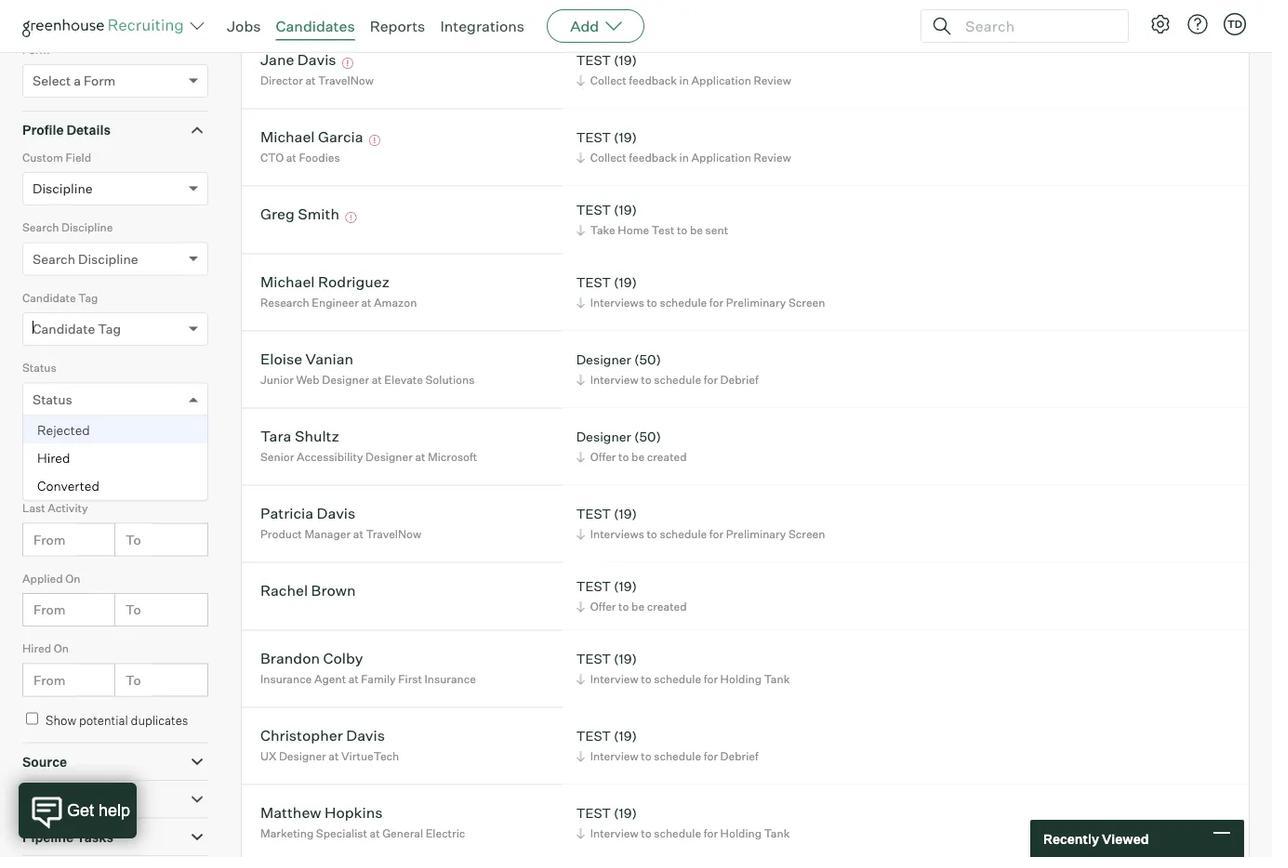Task type: vqa. For each thing, say whether or not it's contained in the screenshot.
approach at the left of the page
no



Task type: describe. For each thing, give the bounding box(es) containing it.
davis for christopher
[[346, 727, 385, 745]]

to for brandon colby
[[641, 673, 652, 687]]

td button
[[1224, 13, 1246, 35]]

for for michael rodriguez
[[709, 296, 724, 310]]

candidates
[[276, 17, 355, 35]]

1 vertical spatial candidate
[[33, 321, 95, 337]]

potential
[[79, 713, 128, 728]]

research
[[260, 296, 309, 310]]

test for take home test to be sent "link"
[[576, 202, 611, 218]]

test (19) interview to schedule for debrief
[[576, 728, 759, 764]]

at inside eloise vanian junior web designer at elevate solutions
[[372, 373, 382, 387]]

2 feedback from the top
[[629, 151, 677, 165]]

2 collect from the top
[[590, 151, 627, 165]]

pipeline tasks
[[22, 829, 114, 846]]

activity
[[48, 501, 88, 515]]

to inside test (19) take home test to be sent
[[677, 223, 688, 237]]

to for last activity
[[126, 532, 141, 548]]

rejection reason element
[[22, 429, 208, 500]]

preliminary for patricia davis
[[726, 527, 786, 541]]

1 application from the top
[[691, 74, 751, 88]]

to for applied on
[[126, 602, 141, 618]]

1 (19) from the top
[[614, 52, 637, 68]]

1 vertical spatial candidate tag
[[33, 321, 121, 337]]

jane davis link
[[260, 50, 336, 72]]

offer to be created link for (19)
[[574, 598, 692, 616]]

list box inside 'status' element
[[23, 416, 207, 500]]

at down jane davis link
[[305, 74, 316, 88]]

designer inside eloise vanian junior web designer at elevate solutions
[[322, 373, 369, 387]]

take home test to be sent link
[[574, 222, 733, 239]]

interview to schedule for holding tank link for hopkins
[[574, 825, 795, 843]]

at inside patricia davis product manager at travelnow
[[353, 527, 363, 541]]

0 vertical spatial reason
[[74, 431, 113, 445]]

(19) inside test (19) offer to be created
[[614, 578, 637, 594]]

at right cto
[[286, 151, 296, 165]]

field
[[65, 150, 91, 164]]

brandon colby link
[[260, 649, 363, 671]]

1 holding from the top
[[720, 673, 762, 687]]

to for michael rodriguez
[[647, 296, 657, 310]]

1 vertical spatial tag
[[98, 321, 121, 337]]

interview for christopher davis
[[590, 750, 639, 764]]

matthew
[[260, 804, 321, 822]]

at inside tara shultz senior accessibility designer at microsoft
[[415, 450, 425, 464]]

at inside christopher davis ux designer at virtuetech
[[329, 750, 339, 764]]

schedule for eloise vanian
[[654, 373, 701, 387]]

2 test (19) interview to schedule for holding tank from the top
[[576, 805, 790, 841]]

davis for patricia
[[317, 504, 356, 523]]

test inside the test (19) interview to schedule for debrief
[[576, 728, 611, 744]]

1 feedback from the top
[[629, 74, 677, 88]]

michael garcia link
[[260, 128, 363, 149]]

tasks
[[76, 829, 114, 846]]

1 in from the top
[[679, 74, 689, 88]]

candidates link
[[276, 17, 355, 35]]

to for tara shultz
[[619, 450, 629, 464]]

add button
[[547, 9, 645, 43]]

to for christopher davis
[[641, 750, 652, 764]]

eloise
[[260, 350, 302, 368]]

interview to schedule for debrief link for davis
[[574, 748, 763, 766]]

5 (19) from the top
[[614, 506, 637, 522]]

test
[[652, 223, 675, 237]]

at inside brandon colby insurance agent at family first insurance
[[348, 673, 359, 687]]

rachel brown
[[260, 581, 356, 600]]

0 vertical spatial search discipline
[[22, 221, 113, 235]]

reports
[[370, 17, 425, 35]]

christopher davis ux designer at virtuetech
[[260, 727, 399, 764]]

1 test from the top
[[576, 52, 611, 68]]

vanian
[[306, 350, 353, 368]]

integrations link
[[440, 17, 525, 35]]

manager
[[304, 527, 351, 541]]

brandon colby insurance agent at family first insurance
[[260, 649, 476, 687]]

none field inside 'status' element
[[23, 384, 42, 415]]

matthew hopkins link
[[260, 804, 383, 825]]

show
[[46, 713, 76, 728]]

accessibility
[[297, 450, 363, 464]]

1 test (19) interview to schedule for holding tank from the top
[[576, 651, 790, 687]]

test (19) interviews to schedule for preliminary screen for rodriguez
[[576, 274, 825, 310]]

greg
[[260, 205, 295, 223]]

cto
[[260, 151, 284, 165]]

collect feedback in application review link for davis
[[574, 72, 796, 89]]

0 vertical spatial rejection
[[22, 431, 72, 445]]

michael rodriguez research engineer at amazon
[[260, 273, 417, 310]]

brandon
[[260, 649, 320, 668]]

add
[[570, 17, 599, 35]]

marketing
[[260, 827, 314, 841]]

cto at foodies
[[260, 151, 340, 165]]

rachel brown link
[[260, 581, 356, 603]]

select
[[33, 73, 71, 89]]

responsibility
[[22, 792, 113, 808]]

agent
[[314, 673, 346, 687]]

interviews for patricia davis
[[590, 527, 644, 541]]

pending submission
[[46, 11, 157, 26]]

interviews to schedule for preliminary screen link for davis
[[574, 526, 830, 543]]

test (19) offer to be created
[[576, 578, 687, 614]]

2 test (19) collect feedback in application review from the top
[[576, 129, 791, 165]]

jobs
[[227, 17, 261, 35]]

0 vertical spatial travelnow
[[318, 74, 374, 88]]

garcia
[[318, 128, 363, 146]]

interviews to schedule for preliminary screen link for rodriguez
[[574, 294, 830, 312]]

christopher
[[260, 727, 343, 745]]

interview to schedule for debrief link for vanian
[[574, 371, 763, 389]]

sent
[[706, 223, 728, 237]]

last
[[22, 501, 45, 515]]

home
[[618, 223, 649, 237]]

Show potential duplicates checkbox
[[26, 713, 38, 725]]

integrations
[[440, 17, 525, 35]]

test for interviews to schedule for preliminary screen link corresponding to rodriguez
[[576, 274, 611, 290]]

on for applied on
[[65, 572, 80, 586]]

details
[[66, 122, 111, 138]]

recently viewed
[[1043, 831, 1149, 847]]

duplicates
[[131, 713, 188, 728]]

1 horizontal spatial form
[[84, 73, 116, 89]]

michael rodriguez link
[[260, 273, 390, 294]]

travelnow inside patricia davis product manager at travelnow
[[366, 527, 422, 541]]

2 application from the top
[[691, 151, 751, 165]]

director
[[260, 74, 303, 88]]

test for interviews to schedule for preliminary screen link related to davis
[[576, 506, 611, 522]]

first
[[398, 673, 422, 687]]

test (19) interviews to schedule for preliminary screen for davis
[[576, 506, 825, 541]]

pipeline
[[22, 829, 74, 846]]

td button
[[1220, 9, 1250, 39]]

jane
[[260, 50, 294, 69]]

patricia davis product manager at travelnow
[[260, 504, 422, 541]]

director at travelnow
[[260, 74, 374, 88]]

colby
[[323, 649, 363, 668]]

brown
[[311, 581, 356, 600]]

1 test (19) collect feedback in application review from the top
[[576, 52, 791, 88]]

designer (50) interview to schedule for debrief
[[576, 351, 759, 387]]

1 vertical spatial reason
[[93, 461, 138, 478]]

profile
[[22, 122, 64, 138]]

submission
[[94, 11, 157, 26]]

for for eloise vanian
[[704, 373, 718, 387]]

patricia davis link
[[260, 504, 356, 526]]

tara
[[260, 427, 291, 446]]

0 vertical spatial candidate tag
[[22, 291, 98, 305]]

greg smith link
[[260, 205, 339, 226]]

family
[[361, 673, 396, 687]]

amazon
[[374, 296, 417, 310]]

greg smith
[[260, 205, 339, 223]]

eloise vanian link
[[260, 350, 353, 371]]



Task type: locate. For each thing, give the bounding box(es) containing it.
at left elevate
[[372, 373, 382, 387]]

hired option
[[23, 444, 207, 472]]

davis up virtuetech
[[346, 727, 385, 745]]

0 vertical spatial screen
[[789, 296, 825, 310]]

Pending submission checkbox
[[26, 11, 38, 23]]

3 interview from the top
[[590, 750, 639, 764]]

feedback up test (19) take home test to be sent
[[629, 151, 677, 165]]

1 vertical spatial offer
[[590, 600, 616, 614]]

search discipline down discipline option
[[22, 221, 113, 235]]

greenhouse recruiting image
[[22, 15, 190, 37]]

designer down vanian
[[322, 373, 369, 387]]

hired inside option
[[37, 450, 70, 466]]

test (19) take home test to be sent
[[576, 202, 728, 237]]

created inside test (19) offer to be created
[[647, 600, 687, 614]]

web
[[296, 373, 320, 387]]

rejection reason up the converted
[[22, 431, 113, 445]]

form element
[[22, 41, 208, 111]]

hired for hired
[[37, 450, 70, 466]]

feedback down add popup button
[[629, 74, 677, 88]]

for for christopher davis
[[704, 750, 718, 764]]

test inside test (19) offer to be created
[[576, 578, 611, 594]]

1 collect feedback in application review link from the top
[[574, 72, 796, 89]]

offer for designer
[[590, 450, 616, 464]]

hired down rejected
[[37, 450, 70, 466]]

1 vertical spatial be
[[632, 450, 645, 464]]

tara shultz link
[[260, 427, 339, 448]]

1 vertical spatial collect
[[590, 151, 627, 165]]

0 vertical spatial created
[[647, 450, 687, 464]]

from down the last activity
[[33, 532, 65, 548]]

from for last
[[33, 532, 65, 548]]

hired for hired on
[[22, 642, 51, 656]]

9 (19) from the top
[[614, 805, 637, 821]]

2 (50) from the top
[[634, 428, 661, 445]]

michael for michael garcia
[[260, 128, 315, 146]]

michael garcia has been in application review for more than 5 days image
[[366, 135, 383, 146]]

2 to from the top
[[126, 602, 141, 618]]

1 vertical spatial offer to be created link
[[574, 598, 692, 616]]

0 vertical spatial test (19) interview to schedule for holding tank
[[576, 651, 790, 687]]

screen for michael rodriguez
[[789, 296, 825, 310]]

0 vertical spatial rejection reason
[[22, 431, 113, 445]]

take
[[590, 223, 615, 237]]

interview to schedule for holding tank link for colby
[[574, 671, 795, 688]]

on right applied
[[65, 572, 80, 586]]

from for applied
[[33, 602, 65, 618]]

(50) down the designer (50) interview to schedule for debrief
[[634, 428, 661, 445]]

1 interview to schedule for holding tank link from the top
[[574, 671, 795, 688]]

7 (19) from the top
[[614, 651, 637, 667]]

hopkins
[[325, 804, 383, 822]]

1 vertical spatial rejection reason
[[33, 461, 138, 478]]

1 vertical spatial created
[[647, 600, 687, 614]]

greg smith has been in take home test for more than 7 days image
[[343, 212, 359, 223]]

schedule for christopher davis
[[654, 750, 701, 764]]

on down applied on
[[54, 642, 69, 656]]

2 test (19) interviews to schedule for preliminary screen from the top
[[576, 506, 825, 541]]

microsoft
[[428, 450, 477, 464]]

travelnow down jane davis has been in application review for more than 5 days "image"
[[318, 74, 374, 88]]

0 vertical spatial collect
[[590, 74, 627, 88]]

1 vertical spatial test (19) interviews to schedule for preliminary screen
[[576, 506, 825, 541]]

1 vertical spatial michael
[[260, 273, 315, 291]]

1 vertical spatial test (19) collect feedback in application review
[[576, 129, 791, 165]]

rachel
[[260, 581, 308, 600]]

1 vertical spatial discipline
[[61, 221, 113, 235]]

2 created from the top
[[647, 600, 687, 614]]

2 from from the top
[[33, 602, 65, 618]]

to inside the designer (50) interview to schedule for debrief
[[641, 373, 652, 387]]

tank
[[764, 673, 790, 687], [764, 827, 790, 841]]

1 interviews to schedule for preliminary screen link from the top
[[574, 294, 830, 312]]

interviews to schedule for preliminary screen link
[[574, 294, 830, 312], [574, 526, 830, 543]]

to inside designer (50) offer to be created
[[619, 450, 629, 464]]

1 vertical spatial preliminary
[[726, 527, 786, 541]]

travelnow right manager
[[366, 527, 422, 541]]

1 vertical spatial to
[[126, 602, 141, 618]]

preliminary for michael rodriguez
[[726, 296, 786, 310]]

7 test from the top
[[576, 651, 611, 667]]

test (19) interview to schedule for holding tank down the test (19) interview to schedule for debrief
[[576, 805, 790, 841]]

discipline down discipline option
[[61, 221, 113, 235]]

collect feedback in application review link for garcia
[[574, 149, 796, 167]]

1 vertical spatial (50)
[[634, 428, 661, 445]]

created for (50)
[[647, 450, 687, 464]]

debrief inside the test (19) interview to schedule for debrief
[[720, 750, 759, 764]]

1 (50) from the top
[[634, 351, 661, 368]]

1 vertical spatial from
[[33, 602, 65, 618]]

0 vertical spatial collect feedback in application review link
[[574, 72, 796, 89]]

1 to from the top
[[126, 532, 141, 548]]

hired up show potential duplicates option
[[22, 642, 51, 656]]

2 interview to schedule for holding tank link from the top
[[574, 825, 795, 843]]

from
[[33, 532, 65, 548], [33, 602, 65, 618], [33, 672, 65, 688]]

converted option
[[23, 472, 207, 500]]

designer inside the designer (50) interview to schedule for debrief
[[576, 351, 631, 368]]

designer down christopher at the bottom of the page
[[279, 750, 326, 764]]

virtuetech
[[341, 750, 399, 764]]

created for (19)
[[647, 600, 687, 614]]

0 vertical spatial offer to be created link
[[574, 448, 692, 466]]

1 vertical spatial status
[[33, 391, 72, 408]]

2 michael from the top
[[260, 273, 315, 291]]

(50)
[[634, 351, 661, 368], [634, 428, 661, 445]]

christopher davis link
[[260, 727, 385, 748]]

engineer
[[312, 296, 359, 310]]

debrief
[[720, 373, 759, 387], [720, 750, 759, 764]]

jobs link
[[227, 17, 261, 35]]

2 screen from the top
[[789, 527, 825, 541]]

offer inside test (19) offer to be created
[[590, 600, 616, 614]]

configure image
[[1150, 13, 1172, 35]]

at inside matthew hopkins marketing specialist at general electric
[[370, 827, 380, 841]]

interview inside the test (19) interview to schedule for debrief
[[590, 750, 639, 764]]

senior
[[260, 450, 294, 464]]

davis inside christopher davis ux designer at virtuetech
[[346, 727, 385, 745]]

at left general
[[370, 827, 380, 841]]

1 from from the top
[[33, 532, 65, 548]]

discipline option
[[33, 181, 93, 197]]

interview for eloise vanian
[[590, 373, 639, 387]]

(19) inside test (19) take home test to be sent
[[614, 202, 637, 218]]

1 vertical spatial interviews
[[590, 527, 644, 541]]

designer inside christopher davis ux designer at virtuetech
[[279, 750, 326, 764]]

at left microsoft
[[415, 450, 425, 464]]

1 vertical spatial travelnow
[[366, 527, 422, 541]]

offer for test
[[590, 600, 616, 614]]

1 collect from the top
[[590, 74, 627, 88]]

0 vertical spatial interviews
[[590, 296, 644, 310]]

8 (19) from the top
[[614, 728, 637, 744]]

0 vertical spatial preliminary
[[726, 296, 786, 310]]

discipline inside custom field element
[[33, 181, 93, 197]]

for inside the designer (50) interview to schedule for debrief
[[704, 373, 718, 387]]

2 interviews to schedule for preliminary screen link from the top
[[574, 526, 830, 543]]

3 to from the top
[[126, 672, 141, 688]]

0 vertical spatial on
[[65, 572, 80, 586]]

1 vertical spatial interviews to schedule for preliminary screen link
[[574, 526, 830, 543]]

davis up director at travelnow at the top left of page
[[297, 50, 336, 69]]

designer down the designer (50) interview to schedule for debrief
[[576, 428, 631, 445]]

(19) inside the test (19) interview to schedule for debrief
[[614, 728, 637, 744]]

3 from from the top
[[33, 672, 65, 688]]

debrief for eloise vanian
[[720, 373, 759, 387]]

0 vertical spatial application
[[691, 74, 751, 88]]

at down colby
[[348, 673, 359, 687]]

0 vertical spatial discipline
[[33, 181, 93, 197]]

preliminary
[[726, 296, 786, 310], [726, 527, 786, 541]]

6 test from the top
[[576, 578, 611, 594]]

2 vertical spatial to
[[126, 672, 141, 688]]

at
[[305, 74, 316, 88], [286, 151, 296, 165], [361, 296, 372, 310], [372, 373, 382, 387], [415, 450, 425, 464], [353, 527, 363, 541], [348, 673, 359, 687], [329, 750, 339, 764], [370, 827, 380, 841]]

2 vertical spatial from
[[33, 672, 65, 688]]

a
[[74, 73, 81, 89]]

2 tank from the top
[[764, 827, 790, 841]]

designer up designer (50) offer to be created
[[576, 351, 631, 368]]

(50) up designer (50) offer to be created
[[634, 351, 661, 368]]

designer inside tara shultz senior accessibility designer at microsoft
[[366, 450, 413, 464]]

2 vertical spatial be
[[632, 600, 645, 614]]

to
[[126, 532, 141, 548], [126, 602, 141, 618], [126, 672, 141, 688]]

0 horizontal spatial form
[[22, 42, 50, 56]]

insurance
[[260, 673, 312, 687], [425, 673, 476, 687]]

0 vertical spatial debrief
[[720, 373, 759, 387]]

offer to be created link for (50)
[[574, 448, 692, 466]]

1 vertical spatial holding
[[720, 827, 762, 841]]

be for test (19)
[[632, 600, 645, 614]]

0 vertical spatial status
[[22, 361, 56, 375]]

be inside designer (50) offer to be created
[[632, 450, 645, 464]]

shultz
[[295, 427, 339, 446]]

(50) inside the designer (50) interview to schedule for debrief
[[634, 351, 661, 368]]

0 vertical spatial be
[[690, 223, 703, 237]]

test (19) interview to schedule for holding tank up the test (19) interview to schedule for debrief
[[576, 651, 790, 687]]

test
[[576, 52, 611, 68], [576, 129, 611, 145], [576, 202, 611, 218], [576, 274, 611, 290], [576, 506, 611, 522], [576, 578, 611, 594], [576, 651, 611, 667], [576, 728, 611, 744], [576, 805, 611, 821]]

michael inside michael rodriguez research engineer at amazon
[[260, 273, 315, 291]]

list box
[[23, 416, 207, 500]]

product
[[260, 527, 302, 541]]

test inside test (19) take home test to be sent
[[576, 202, 611, 218]]

be inside test (19) take home test to be sent
[[690, 223, 703, 237]]

1 insurance from the left
[[260, 673, 312, 687]]

3 (19) from the top
[[614, 202, 637, 218]]

rejection up the converted
[[22, 431, 72, 445]]

3 test from the top
[[576, 202, 611, 218]]

jane davis
[[260, 50, 336, 69]]

to for hired on
[[126, 672, 141, 688]]

0 vertical spatial in
[[679, 74, 689, 88]]

on for hired on
[[54, 642, 69, 656]]

debrief inside the designer (50) interview to schedule for debrief
[[720, 373, 759, 387]]

test for the interview to schedule for holding tank link associated with colby
[[576, 651, 611, 667]]

interview to schedule for holding tank link down the test (19) interview to schedule for debrief
[[574, 825, 795, 843]]

1 vertical spatial rejection
[[33, 461, 90, 478]]

2 interview to schedule for debrief link from the top
[[574, 748, 763, 766]]

at inside michael rodriguez research engineer at amazon
[[361, 296, 372, 310]]

for inside the test (19) interview to schedule for debrief
[[704, 750, 718, 764]]

1 offer to be created link from the top
[[574, 448, 692, 466]]

insurance right the first
[[425, 673, 476, 687]]

4 interview from the top
[[590, 827, 639, 841]]

schedule for patricia davis
[[660, 527, 707, 541]]

0 horizontal spatial insurance
[[260, 673, 312, 687]]

8 test from the top
[[576, 728, 611, 744]]

ux
[[260, 750, 277, 764]]

reports link
[[370, 17, 425, 35]]

junior
[[260, 373, 294, 387]]

patricia
[[260, 504, 314, 523]]

schedule inside the designer (50) interview to schedule for debrief
[[654, 373, 701, 387]]

test for garcia collect feedback in application review link
[[576, 129, 611, 145]]

be for designer (50)
[[632, 450, 645, 464]]

designer inside designer (50) offer to be created
[[576, 428, 631, 445]]

test (19) collect feedback in application review
[[576, 52, 791, 88], [576, 129, 791, 165]]

form
[[22, 42, 50, 56], [84, 73, 116, 89]]

custom field element
[[22, 149, 208, 219]]

be inside test (19) offer to be created
[[632, 600, 645, 614]]

1 vertical spatial interview to schedule for holding tank link
[[574, 825, 795, 843]]

interviews up test (19) offer to be created
[[590, 527, 644, 541]]

michael
[[260, 128, 315, 146], [260, 273, 315, 291]]

1 preliminary from the top
[[726, 296, 786, 310]]

to for patricia davis
[[647, 527, 657, 541]]

jane davis has been in application review for more than 5 days image
[[340, 58, 356, 69]]

(50) for tara shultz
[[634, 428, 661, 445]]

interviews down the take
[[590, 296, 644, 310]]

2 holding from the top
[[720, 827, 762, 841]]

review
[[754, 74, 791, 88], [754, 151, 791, 165]]

0 vertical spatial michael
[[260, 128, 315, 146]]

electric
[[426, 827, 465, 841]]

for for patricia davis
[[709, 527, 724, 541]]

interview
[[590, 373, 639, 387], [590, 673, 639, 687], [590, 750, 639, 764], [590, 827, 639, 841]]

rejection up the last activity
[[33, 461, 90, 478]]

from for hired
[[33, 672, 65, 688]]

interview to schedule for holding tank link up the test (19) interview to schedule for debrief
[[574, 671, 795, 688]]

form down pending submission option
[[22, 42, 50, 56]]

1 interviews from the top
[[590, 296, 644, 310]]

collect up the take
[[590, 151, 627, 165]]

1 vertical spatial hired
[[22, 642, 51, 656]]

0 vertical spatial interviews to schedule for preliminary screen link
[[574, 294, 830, 312]]

search discipline up candidate tag element
[[33, 251, 138, 267]]

1 vertical spatial davis
[[317, 504, 356, 523]]

offer to be created link
[[574, 448, 692, 466], [574, 598, 692, 616]]

designer right accessibility
[[366, 450, 413, 464]]

michael for michael rodriguez research engineer at amazon
[[260, 273, 315, 291]]

at down christopher davis "link"
[[329, 750, 339, 764]]

0 vertical spatial test (19) interviews to schedule for preliminary screen
[[576, 274, 825, 310]]

0 vertical spatial test (19) collect feedback in application review
[[576, 52, 791, 88]]

1 vertical spatial test (19) interview to schedule for holding tank
[[576, 805, 790, 841]]

to inside test (19) offer to be created
[[619, 600, 629, 614]]

recently
[[1043, 831, 1099, 847]]

1 vertical spatial tank
[[764, 827, 790, 841]]

(50) for eloise vanian
[[634, 351, 661, 368]]

2 offer from the top
[[590, 600, 616, 614]]

custom field
[[22, 150, 91, 164]]

from down hired on
[[33, 672, 65, 688]]

rejection reason up activity
[[33, 461, 138, 478]]

1 vertical spatial screen
[[789, 527, 825, 541]]

michael garcia
[[260, 128, 363, 146]]

foodies
[[299, 151, 340, 165]]

rejected option
[[23, 416, 207, 444]]

0 vertical spatial hired
[[37, 450, 70, 466]]

1 vertical spatial form
[[84, 73, 116, 89]]

0 vertical spatial from
[[33, 532, 65, 548]]

discipline down custom field
[[33, 181, 93, 197]]

created
[[647, 450, 687, 464], [647, 600, 687, 614]]

1 screen from the top
[[789, 296, 825, 310]]

davis for jane
[[297, 50, 336, 69]]

to for eloise vanian
[[641, 373, 652, 387]]

2 offer to be created link from the top
[[574, 598, 692, 616]]

2 (19) from the top
[[614, 129, 637, 145]]

offer inside designer (50) offer to be created
[[590, 450, 616, 464]]

created inside designer (50) offer to be created
[[647, 450, 687, 464]]

1 vertical spatial in
[[679, 151, 689, 165]]

0 vertical spatial search
[[22, 221, 59, 235]]

solutions
[[425, 373, 475, 387]]

1 vertical spatial collect feedback in application review link
[[574, 149, 796, 167]]

1 tank from the top
[[764, 673, 790, 687]]

to inside the test (19) interview to schedule for debrief
[[641, 750, 652, 764]]

interviews
[[590, 296, 644, 310], [590, 527, 644, 541]]

at down rodriguez
[[361, 296, 372, 310]]

0 vertical spatial interview to schedule for debrief link
[[574, 371, 763, 389]]

source
[[22, 754, 67, 770]]

michael up cto at foodies
[[260, 128, 315, 146]]

applied
[[22, 572, 63, 586]]

2 debrief from the top
[[720, 750, 759, 764]]

1 vertical spatial feedback
[[629, 151, 677, 165]]

davis up manager
[[317, 504, 356, 523]]

0 vertical spatial review
[[754, 74, 791, 88]]

applied on
[[22, 572, 80, 586]]

2 preliminary from the top
[[726, 527, 786, 541]]

at right manager
[[353, 527, 363, 541]]

1 vertical spatial search
[[33, 251, 75, 267]]

schedule for brandon colby
[[654, 673, 701, 687]]

4 test from the top
[[576, 274, 611, 290]]

tara shultz senior accessibility designer at microsoft
[[260, 427, 477, 464]]

smith
[[298, 205, 339, 223]]

screen for patricia davis
[[789, 527, 825, 541]]

0 vertical spatial tag
[[78, 291, 98, 305]]

interviews for michael rodriguez
[[590, 296, 644, 310]]

0 vertical spatial (50)
[[634, 351, 661, 368]]

Search text field
[[961, 13, 1111, 40]]

from down applied on
[[33, 602, 65, 618]]

1 interview to schedule for debrief link from the top
[[574, 371, 763, 389]]

general
[[382, 827, 423, 841]]

for for brandon colby
[[704, 673, 718, 687]]

1 review from the top
[[754, 74, 791, 88]]

test for the offer to be created link associated with (19)
[[576, 578, 611, 594]]

5 test from the top
[[576, 506, 611, 522]]

0 vertical spatial feedback
[[629, 74, 677, 88]]

list box containing rejected
[[23, 416, 207, 500]]

2 insurance from the left
[[425, 673, 476, 687]]

0 vertical spatial interview to schedule for holding tank link
[[574, 671, 795, 688]]

form right 'a'
[[84, 73, 116, 89]]

1 vertical spatial review
[[754, 151, 791, 165]]

designer
[[576, 351, 631, 368], [322, 373, 369, 387], [576, 428, 631, 445], [366, 450, 413, 464], [279, 750, 326, 764]]

collect down add popup button
[[590, 74, 627, 88]]

hired
[[37, 450, 70, 466], [22, 642, 51, 656]]

2 review from the top
[[754, 151, 791, 165]]

0 vertical spatial form
[[22, 42, 50, 56]]

1 vertical spatial interview to schedule for debrief link
[[574, 748, 763, 766]]

1 interview from the top
[[590, 373, 639, 387]]

2 interviews from the top
[[590, 527, 644, 541]]

6 (19) from the top
[[614, 578, 637, 594]]

matthew hopkins marketing specialist at general electric
[[260, 804, 465, 841]]

1 offer from the top
[[590, 450, 616, 464]]

2 interview from the top
[[590, 673, 639, 687]]

hired on
[[22, 642, 69, 656]]

2 vertical spatial discipline
[[78, 251, 138, 267]]

profile details
[[22, 122, 111, 138]]

pending
[[46, 11, 91, 26]]

schedule inside the test (19) interview to schedule for debrief
[[654, 750, 701, 764]]

0 vertical spatial offer
[[590, 450, 616, 464]]

debrief for christopher davis
[[720, 750, 759, 764]]

2 test from the top
[[576, 129, 611, 145]]

1 vertical spatial on
[[54, 642, 69, 656]]

screen
[[789, 296, 825, 310], [789, 527, 825, 541]]

None field
[[23, 384, 42, 415]]

0 vertical spatial holding
[[720, 673, 762, 687]]

0 vertical spatial davis
[[297, 50, 336, 69]]

(50) inside designer (50) offer to be created
[[634, 428, 661, 445]]

0 vertical spatial candidate
[[22, 291, 76, 305]]

elevate
[[384, 373, 423, 387]]

rejected
[[37, 422, 90, 438]]

last activity
[[22, 501, 88, 515]]

schedule for michael rodriguez
[[660, 296, 707, 310]]

insurance down brandon
[[260, 673, 312, 687]]

candidate tag
[[22, 291, 98, 305], [33, 321, 121, 337]]

1 michael from the top
[[260, 128, 315, 146]]

1 test (19) interviews to schedule for preliminary screen from the top
[[576, 274, 825, 310]]

for
[[709, 296, 724, 310], [704, 373, 718, 387], [709, 527, 724, 541], [704, 673, 718, 687], [704, 750, 718, 764], [704, 827, 718, 841]]

tag
[[78, 291, 98, 305], [98, 321, 121, 337]]

1 horizontal spatial insurance
[[425, 673, 476, 687]]

candidate tag element
[[22, 289, 208, 359]]

discipline up candidate tag element
[[78, 251, 138, 267]]

interview for brandon colby
[[590, 673, 639, 687]]

1 debrief from the top
[[720, 373, 759, 387]]

2 in from the top
[[679, 151, 689, 165]]

michael up research
[[260, 273, 315, 291]]

2 collect feedback in application review link from the top
[[574, 149, 796, 167]]

0 vertical spatial tank
[[764, 673, 790, 687]]

1 created from the top
[[647, 450, 687, 464]]

0 vertical spatial to
[[126, 532, 141, 548]]

td
[[1228, 18, 1243, 30]]

davis inside patricia davis product manager at travelnow
[[317, 504, 356, 523]]

9 test from the top
[[576, 805, 611, 821]]

collect
[[590, 74, 627, 88], [590, 151, 627, 165]]

select a form
[[33, 73, 116, 89]]

search discipline element
[[22, 219, 208, 289]]

1 vertical spatial debrief
[[720, 750, 759, 764]]

(19)
[[614, 52, 637, 68], [614, 129, 637, 145], [614, 202, 637, 218], [614, 274, 637, 290], [614, 506, 637, 522], [614, 578, 637, 594], [614, 651, 637, 667], [614, 728, 637, 744], [614, 805, 637, 821]]

interview inside the designer (50) interview to schedule for debrief
[[590, 373, 639, 387]]

4 (19) from the top
[[614, 274, 637, 290]]

2 vertical spatial davis
[[346, 727, 385, 745]]

viewed
[[1102, 831, 1149, 847]]

1 vertical spatial application
[[691, 151, 751, 165]]

1 vertical spatial search discipline
[[33, 251, 138, 267]]

status element
[[22, 359, 208, 501]]



